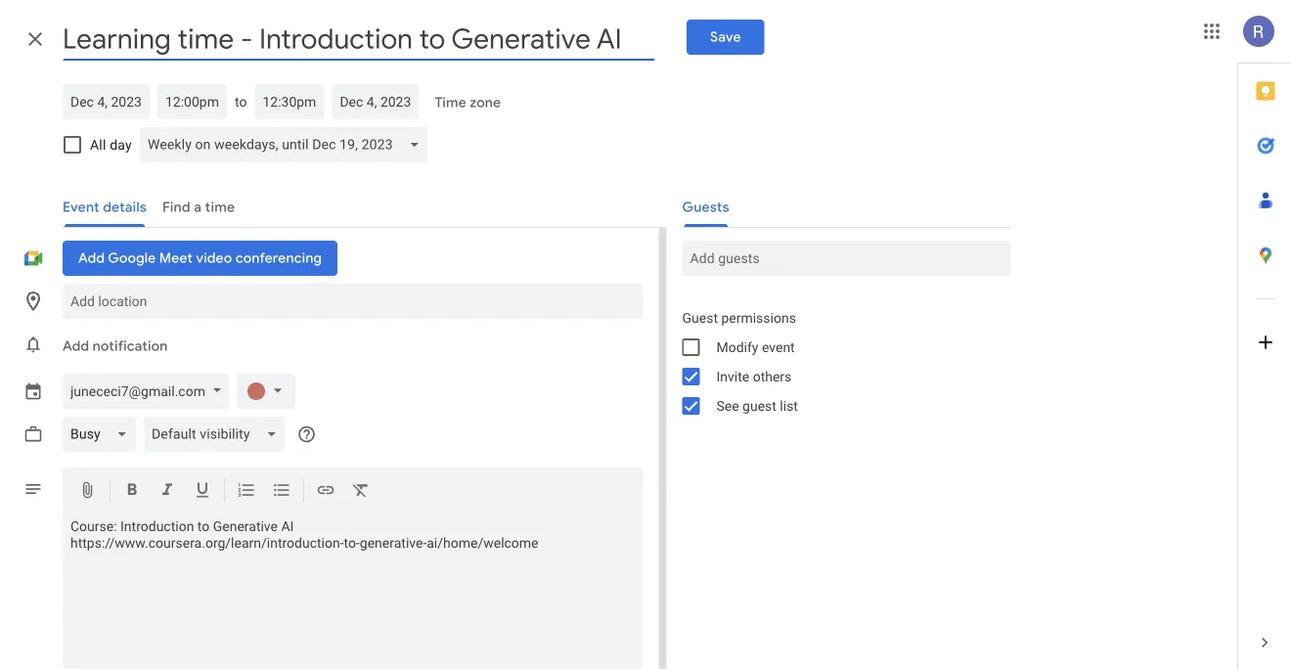 Task type: describe. For each thing, give the bounding box(es) containing it.
add
[[63, 338, 89, 355]]

zone
[[470, 94, 501, 112]]

introduction
[[120, 519, 194, 535]]

italic image
[[158, 480, 177, 503]]

bold image
[[122, 480, 142, 503]]

ai/home/welcome
[[427, 535, 539, 551]]

group containing guest permissions
[[667, 303, 1011, 421]]

Start time text field
[[165, 90, 219, 113]]

guest
[[682, 310, 718, 326]]

permissions
[[721, 310, 796, 326]]

add notification
[[63, 338, 168, 355]]

course: introduction to generative ai https://www.coursera.org/learn/introduction-to-generative-ai/home/welcome
[[70, 519, 539, 551]]

guest permissions
[[682, 310, 796, 326]]

invite others
[[717, 368, 792, 384]]

numbered list image
[[237, 480, 256, 503]]

invite
[[717, 368, 750, 384]]

1 horizontal spatial to
[[235, 93, 247, 110]]

formatting options toolbar
[[63, 468, 643, 515]]

to-
[[344, 535, 360, 551]]

modify
[[717, 339, 759, 355]]

to inside course: introduction to generative ai https://www.coursera.org/learn/introduction-to-generative-ai/home/welcome
[[197, 519, 210, 535]]

day
[[110, 136, 132, 153]]

End date text field
[[340, 90, 411, 113]]

time zone button
[[427, 85, 509, 120]]

list
[[780, 398, 798, 414]]

notification
[[93, 338, 168, 355]]

others
[[753, 368, 792, 384]]

underline image
[[193, 480, 212, 503]]

junececi7@gmail.com
[[70, 383, 205, 399]]

ai
[[281, 519, 294, 535]]

insert link image
[[316, 480, 336, 503]]

course:
[[70, 519, 117, 535]]

Location text field
[[70, 284, 635, 319]]

all day
[[90, 136, 132, 153]]



Task type: locate. For each thing, give the bounding box(es) containing it.
time
[[435, 94, 466, 112]]

to down underline icon
[[197, 519, 210, 535]]

0 horizontal spatial to
[[197, 519, 210, 535]]

End time text field
[[263, 90, 316, 113]]

add notification button
[[55, 323, 175, 370]]

Start date text field
[[70, 90, 142, 113]]

Title text field
[[63, 18, 655, 61]]

1 vertical spatial to
[[197, 519, 210, 535]]

generative
[[213, 519, 278, 535]]

to right start time text field
[[235, 93, 247, 110]]

save
[[710, 28, 741, 46]]

Description text field
[[63, 519, 643, 665]]

0 vertical spatial to
[[235, 93, 247, 110]]

None field
[[140, 127, 436, 162], [63, 417, 144, 452], [144, 417, 293, 452], [140, 127, 436, 162], [63, 417, 144, 452], [144, 417, 293, 452]]

to
[[235, 93, 247, 110], [197, 519, 210, 535]]

https://www.coursera.org/learn/introduction-
[[70, 535, 344, 551]]

event
[[762, 339, 795, 355]]

remove formatting image
[[351, 480, 371, 503]]

generative-
[[360, 535, 427, 551]]

bulleted list image
[[272, 480, 292, 503]]

see
[[717, 398, 739, 414]]

guest
[[743, 398, 777, 414]]

group
[[667, 303, 1011, 421]]

Guests text field
[[690, 241, 1003, 276]]

save button
[[687, 20, 765, 55]]

all
[[90, 136, 106, 153]]

tab list
[[1239, 64, 1292, 615]]

see guest list
[[717, 398, 798, 414]]

time zone
[[435, 94, 501, 112]]

modify event
[[717, 339, 795, 355]]



Task type: vqa. For each thing, say whether or not it's contained in the screenshot.
Modify event
yes



